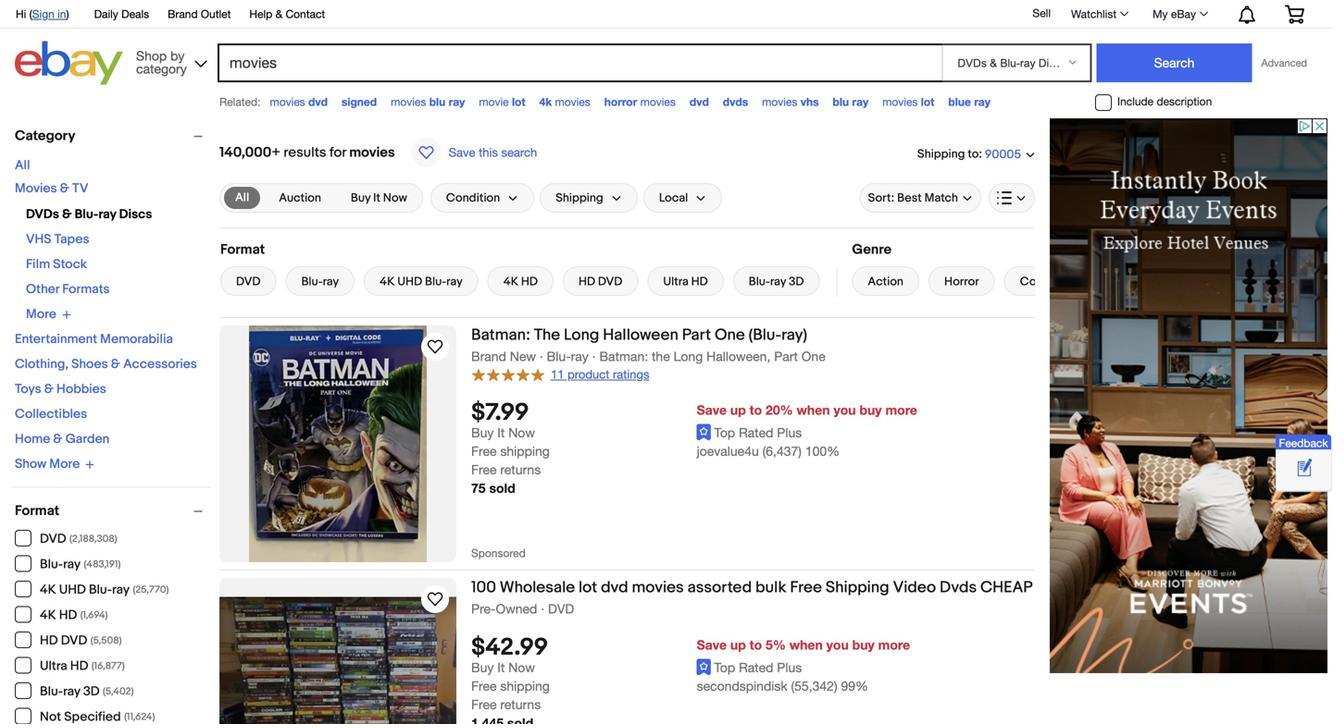 Task type: describe. For each thing, give the bounding box(es) containing it.
shop by category
[[136, 48, 187, 76]]

genre
[[852, 242, 892, 258]]

tapes
[[54, 232, 89, 248]]

4k for 4k hd (1,694)
[[40, 608, 56, 624]]

comedy link
[[1004, 267, 1083, 296]]

more button
[[26, 307, 71, 323]]

plus for $7.99
[[777, 426, 802, 441]]

· inside 100 wholesale lot dvd movies assorted bulk free shipping video dvds cheap pre-owned · dvd
[[541, 602, 545, 617]]

halloween,
[[707, 349, 771, 364]]

1 horizontal spatial batman:
[[599, 349, 648, 364]]

help & contact link
[[249, 5, 325, 25]]

& right the toys
[[44, 382, 54, 398]]

movies right blu ray at the right top
[[883, 95, 918, 108]]

the
[[534, 326, 560, 345]]

batman: the long halloween part one (blu-ray) image
[[249, 326, 427, 563]]

free shipping for $7.99
[[471, 444, 550, 459]]

ratings
[[613, 368, 649, 382]]

blu-ray 3d link
[[733, 267, 820, 296]]

sold
[[489, 481, 515, 496]]

signed link
[[342, 95, 377, 108]]

(483,191)
[[84, 559, 121, 571]]

blu- left 4k hd
[[425, 275, 446, 289]]

hd for ultra hd (16,877)
[[70, 659, 88, 675]]

blu- inside batman: the long halloween part one (blu-ray) brand new · blu-ray · batman: the long halloween, part one
[[547, 349, 571, 364]]

show
[[15, 457, 46, 473]]

for
[[329, 144, 346, 161]]

feedback
[[1279, 437, 1328, 450]]

4k movies
[[539, 95, 590, 108]]

1 horizontal spatial part
[[774, 349, 798, 364]]

batman: the long halloween part one (blu-ray) heading
[[471, 326, 807, 345]]

shipping for $7.99
[[500, 444, 550, 459]]

to inside shipping to : 90005
[[968, 147, 979, 161]]

2 blu from the left
[[833, 95, 849, 108]]

returns for $7.99
[[500, 463, 541, 478]]

more for $42.99
[[878, 638, 910, 653]]

vhs
[[801, 95, 819, 108]]

$42.99
[[471, 634, 548, 663]]

3d for blu-ray 3d (5,402)
[[83, 685, 100, 700]]

blu-ray (483,191)
[[40, 557, 121, 573]]

+
[[272, 144, 280, 161]]

(
[[29, 7, 32, 20]]

toys & hobbies link
[[15, 382, 106, 398]]

collectibles link
[[15, 407, 87, 423]]

(16,877)
[[91, 661, 125, 673]]

product
[[568, 368, 610, 382]]

dvd left blu-ray
[[236, 275, 261, 289]]

ray down ultra hd (16,877)
[[63, 685, 80, 700]]

daily
[[94, 7, 118, 20]]

more for $7.99
[[886, 403, 917, 418]]

1 horizontal spatial format
[[220, 242, 265, 258]]

movies left vhs
[[762, 95, 798, 108]]

· up product
[[592, 349, 596, 364]]

top for $7.99
[[714, 426, 735, 441]]

0 vertical spatial more
[[26, 307, 56, 323]]

batman: the long halloween part one (blu-ray) link
[[471, 326, 1035, 349]]

free inside 100 wholesale lot dvd movies assorted bulk free shipping video dvds cheap pre-owned · dvd
[[790, 579, 822, 598]]

buy it now
[[351, 191, 407, 205]]

sell link
[[1024, 7, 1059, 20]]

99%
[[841, 679, 869, 695]]

blu- down (483,191)
[[89, 583, 112, 599]]

movies blu ray
[[391, 95, 465, 108]]

0 horizontal spatial batman:
[[471, 326, 530, 345]]

hd dvd link
[[563, 267, 638, 296]]

0 horizontal spatial long
[[564, 326, 599, 345]]

save inside button
[[449, 145, 475, 160]]

shop by category banner
[[6, 0, 1318, 90]]

horror
[[944, 275, 979, 289]]

buy for $42.99
[[852, 638, 875, 653]]

(5,402)
[[103, 687, 134, 699]]

0 horizontal spatial dvd
[[308, 95, 328, 108]]

advertisement region
[[1050, 119, 1328, 674]]

ray up (blu-
[[770, 275, 786, 289]]

hi ( sign in )
[[16, 7, 69, 20]]

watchlist link
[[1061, 3, 1137, 25]]

0 vertical spatial it
[[373, 191, 380, 205]]

movies right 4k
[[555, 95, 590, 108]]

horror
[[604, 95, 637, 108]]

ray right dvd link
[[323, 275, 339, 289]]

dvd up batman: the long halloween part one (blu-ray) heading
[[598, 275, 623, 289]]

movie lot
[[479, 95, 526, 108]]

movie
[[479, 95, 509, 108]]

accessories
[[123, 357, 197, 373]]

toys
[[15, 382, 41, 398]]

my ebay
[[1153, 7, 1196, 20]]

auction link
[[268, 187, 332, 209]]

blue
[[948, 95, 971, 108]]

1 blu from the left
[[429, 95, 446, 108]]

& up show more button
[[53, 432, 63, 448]]

when for $42.99
[[790, 638, 823, 653]]

to for $42.99
[[750, 638, 762, 653]]

shipping to : 90005
[[917, 147, 1021, 162]]

include
[[1118, 95, 1154, 108]]

this
[[479, 145, 498, 160]]

& right shoes
[[111, 357, 120, 373]]

ray inside batman: the long halloween part one (blu-ray) brand new · blu-ray · batman: the long halloween, part one
[[571, 349, 589, 364]]

shipping for shipping to : 90005
[[917, 147, 965, 161]]

daily deals link
[[94, 5, 149, 25]]

100 wholesale lot dvd movies assorted bulk free shipping video dvds cheap link
[[471, 579, 1035, 601]]

ray right blue
[[974, 95, 991, 108]]

free shipping for $42.99
[[471, 679, 550, 695]]

0 vertical spatial all link
[[15, 158, 30, 174]]

top rated plus image
[[697, 424, 711, 441]]

memorabilia
[[100, 332, 173, 348]]

the
[[652, 349, 670, 364]]

1 horizontal spatial one
[[802, 349, 826, 364]]

description
[[1157, 95, 1212, 108]]

blu-ray link
[[286, 267, 355, 296]]

save this search
[[449, 145, 537, 160]]

buy for $7.99
[[860, 403, 882, 418]]

& inside the dvds & blu-ray discs vhs tapes film stock other formats
[[62, 207, 72, 223]]

dvd down 4k hd (1,694)
[[61, 634, 87, 650]]

3d for blu-ray 3d
[[789, 275, 804, 289]]

1 vertical spatial all link
[[224, 187, 260, 209]]

(1,694)
[[80, 610, 108, 622]]

free inside secondspindisk (55,342) 99% free returns
[[471, 698, 497, 713]]

secondspindisk (55,342) 99% free returns
[[471, 679, 869, 713]]

sign in link
[[32, 7, 66, 20]]

11 product ratings link
[[471, 366, 649, 383]]

discs
[[119, 207, 152, 223]]

100 wholesale lot dvd movies assorted bulk free shipping video dvds cheap pre-owned · dvd
[[471, 579, 1033, 617]]

ultra for ultra hd (16,877)
[[40, 659, 67, 675]]

ultra for ultra hd
[[663, 275, 689, 289]]

local
[[659, 191, 688, 205]]

action
[[868, 275, 904, 289]]

to for $7.99
[[750, 403, 762, 418]]

buy it now link
[[340, 187, 418, 209]]

save up to 20% when you buy more buy it now
[[471, 403, 917, 441]]

category
[[15, 128, 75, 144]]

condition
[[446, 191, 500, 205]]

75
[[471, 481, 486, 496]]

4k uhd blu-ray (25,770)
[[40, 583, 169, 599]]

ray left 4k hd
[[446, 275, 463, 289]]

2 horizontal spatial dvd
[[690, 95, 709, 108]]

shipping for shipping
[[556, 191, 603, 205]]

dvd link
[[690, 95, 709, 108]]

comedy
[[1020, 275, 1067, 289]]

new
[[510, 349, 536, 364]]

dvd link
[[220, 267, 276, 296]]

rated for $42.99
[[739, 661, 773, 676]]

account navigation
[[6, 0, 1318, 29]]

show more button
[[15, 457, 95, 473]]

movies
[[15, 181, 57, 197]]

1 vertical spatial more
[[49, 457, 80, 473]]

movies & tv
[[15, 181, 88, 197]]

uhd for 4k uhd blu-ray
[[397, 275, 422, 289]]

all inside main content
[[235, 191, 249, 205]]

140,000
[[219, 144, 272, 161]]

0 horizontal spatial part
[[682, 326, 711, 345]]

0 horizontal spatial all
[[15, 158, 30, 174]]



Task type: vqa. For each thing, say whether or not it's contained in the screenshot.
Gurashi within the San-X Sumikko Gurashi  Futon Pink / For Mini Stuffed Toy Plush Doll Anime New
no



Task type: locate. For each thing, give the bounding box(es) containing it.
1 vertical spatial it
[[497, 426, 505, 441]]

dvd up blu-ray (483,191)
[[40, 532, 66, 548]]

blu- down dvd (2,188,308)
[[40, 557, 63, 573]]

4k for 4k hd
[[503, 275, 518, 289]]

1 horizontal spatial shipping
[[826, 579, 890, 598]]

0 horizontal spatial format
[[15, 503, 59, 520]]

bulk
[[756, 579, 787, 598]]

other formats link
[[26, 282, 110, 298]]

batman: up ratings
[[599, 349, 648, 364]]

buy down 'pre-'
[[471, 661, 494, 676]]

shipping inside 100 wholesale lot dvd movies assorted bulk free shipping video dvds cheap pre-owned · dvd
[[826, 579, 890, 598]]

listing options selector. list view selected. image
[[997, 191, 1027, 206]]

format down show
[[15, 503, 59, 520]]

uhd up 4k hd (1,694)
[[59, 583, 86, 599]]

1 top rated plus from the top
[[714, 426, 802, 441]]

1 horizontal spatial dvd
[[601, 579, 628, 598]]

1 horizontal spatial lot
[[579, 579, 597, 598]]

1 vertical spatial ultra
[[40, 659, 67, 675]]

1 vertical spatial returns
[[500, 698, 541, 713]]

1 horizontal spatial brand
[[471, 349, 506, 364]]

cheap
[[980, 579, 1033, 598]]

1 horizontal spatial blu
[[833, 95, 849, 108]]

All selected text field
[[235, 190, 249, 206]]

blu- down ultra hd (16,877)
[[40, 685, 63, 700]]

top up "joevalue4u"
[[714, 426, 735, 441]]

& right 'help'
[[276, 7, 283, 20]]

you inside save up to 20% when you buy more buy it now
[[834, 403, 856, 418]]

3d up ray)
[[789, 275, 804, 289]]

1 returns from the top
[[500, 463, 541, 478]]

ultra down hd dvd (5,508)
[[40, 659, 67, 675]]

halloween
[[603, 326, 679, 345]]

when inside save up to 5% when you buy more buy it now
[[790, 638, 823, 653]]

dvd left signed link
[[308, 95, 328, 108]]

more down "other" at the top of page
[[26, 307, 56, 323]]

1 vertical spatial to
[[750, 403, 762, 418]]

blu- right dvd link
[[301, 275, 323, 289]]

& left tv on the left of page
[[60, 181, 69, 197]]

0 vertical spatial plus
[[777, 426, 802, 441]]

top rated plus for $42.99
[[714, 661, 802, 676]]

2 horizontal spatial shipping
[[917, 147, 965, 161]]

signed
[[342, 95, 377, 108]]

entertainment
[[15, 332, 97, 348]]

Search for anything text field
[[220, 45, 938, 81]]

0 horizontal spatial shipping
[[556, 191, 603, 205]]

2 horizontal spatial lot
[[921, 95, 935, 108]]

match
[[925, 191, 958, 205]]

0 vertical spatial top
[[714, 426, 735, 441]]

0 vertical spatial up
[[730, 403, 746, 418]]

to inside save up to 20% when you buy more buy it now
[[750, 403, 762, 418]]

brand left new
[[471, 349, 506, 364]]

dvd inside 100 wholesale lot dvd movies assorted bulk free shipping video dvds cheap pre-owned · dvd
[[548, 602, 574, 617]]

2 returns from the top
[[500, 698, 541, 713]]

1 horizontal spatial all link
[[224, 187, 260, 209]]

top rated plus up (6,437)
[[714, 426, 802, 441]]

to inside save up to 5% when you buy more buy it now
[[750, 638, 762, 653]]

top right top rated plus image
[[714, 661, 735, 676]]

1 horizontal spatial all
[[235, 191, 249, 205]]

save inside save up to 5% when you buy more buy it now
[[697, 638, 727, 653]]

batman:
[[471, 326, 530, 345], [599, 349, 648, 364]]

shipping
[[500, 444, 550, 459], [500, 679, 550, 695]]

movies left assorted
[[632, 579, 684, 598]]

advanced link
[[1252, 44, 1317, 81]]

action link
[[852, 267, 919, 296]]

you for $42.99
[[826, 638, 849, 653]]

category button
[[15, 128, 211, 144]]

shipping for $42.99
[[500, 679, 550, 695]]

it inside save up to 5% when you buy more buy it now
[[497, 661, 505, 676]]

1 vertical spatial shipping
[[556, 191, 603, 205]]

buy right auction
[[351, 191, 371, 205]]

2 vertical spatial buy
[[471, 661, 494, 676]]

(5,508)
[[91, 636, 122, 648]]

now left condition at the left top of page
[[383, 191, 407, 205]]

1 vertical spatial part
[[774, 349, 798, 364]]

returns
[[500, 463, 541, 478], [500, 698, 541, 713]]

1 vertical spatial buy
[[471, 426, 494, 441]]

hd left (1,694)
[[59, 608, 77, 624]]

more inside save up to 20% when you buy more buy it now
[[886, 403, 917, 418]]

save this search button
[[406, 137, 543, 169]]

top rated plus for $7.99
[[714, 426, 802, 441]]

returns inside secondspindisk (55,342) 99% free returns
[[500, 698, 541, 713]]

None submit
[[1097, 44, 1252, 82]]

1 horizontal spatial 3d
[[789, 275, 804, 289]]

brand
[[168, 7, 198, 20], [471, 349, 506, 364]]

part down ray)
[[774, 349, 798, 364]]

buy inside save up to 5% when you buy more buy it now
[[852, 638, 875, 653]]

movies & tv link
[[15, 181, 88, 197]]

4k up hd dvd (5,508)
[[40, 608, 56, 624]]

blu- inside the dvds & blu-ray discs vhs tapes film stock other formats
[[75, 207, 98, 223]]

11
[[551, 368, 564, 382]]

buy for $7.99
[[471, 426, 494, 441]]

brand outlet
[[168, 7, 231, 20]]

shipping inside shipping to : 90005
[[917, 147, 965, 161]]

1 shipping from the top
[[500, 444, 550, 459]]

ray down dvd (2,188,308)
[[63, 557, 81, 573]]

shipping left ":"
[[917, 147, 965, 161]]

one up halloween, on the right
[[715, 326, 745, 345]]

0 vertical spatial top rated plus
[[714, 426, 802, 441]]

all up movies
[[15, 158, 30, 174]]

dvd down wholesale
[[548, 602, 574, 617]]

1 up from the top
[[730, 403, 746, 418]]

1 vertical spatial more
[[878, 638, 910, 653]]

sort:
[[868, 191, 895, 205]]

vhs tapes link
[[26, 232, 89, 248]]

0 vertical spatial buy
[[860, 403, 882, 418]]

it inside save up to 20% when you buy more buy it now
[[497, 426, 505, 441]]

1 top from the top
[[714, 426, 735, 441]]

up
[[730, 403, 746, 418], [730, 638, 746, 653]]

(11,624) link
[[15, 709, 155, 725]]

ultra hd
[[663, 275, 708, 289]]

free shipping up sold
[[471, 444, 550, 459]]

1 vertical spatial top rated plus
[[714, 661, 802, 676]]

show more
[[15, 457, 80, 473]]

buy for $42.99
[[471, 661, 494, 676]]

when inside save up to 20% when you buy more buy it now
[[797, 403, 830, 418]]

movies right for
[[349, 144, 395, 161]]

0 vertical spatial more
[[886, 403, 917, 418]]

now up sold
[[508, 426, 535, 441]]

0 horizontal spatial brand
[[168, 7, 198, 20]]

now inside save up to 20% when you buy more buy it now
[[508, 426, 535, 441]]

buy up 75
[[471, 426, 494, 441]]

0 vertical spatial shipping
[[917, 147, 965, 161]]

search
[[501, 145, 537, 160]]

shipping button
[[540, 183, 638, 213]]

1 vertical spatial uhd
[[59, 583, 86, 599]]

4k for 4k uhd blu-ray
[[380, 275, 395, 289]]

1 free shipping from the top
[[471, 444, 550, 459]]

brand inside brand outlet link
[[168, 7, 198, 20]]

up for $7.99
[[730, 403, 746, 418]]

wholesale
[[500, 579, 575, 598]]

1 horizontal spatial ultra
[[663, 275, 689, 289]]

1 vertical spatial free shipping
[[471, 679, 550, 695]]

· right new
[[540, 349, 543, 364]]

none submit inside the shop by category banner
[[1097, 44, 1252, 82]]

2 rated from the top
[[739, 661, 773, 676]]

1 vertical spatial batman:
[[599, 349, 648, 364]]

sort: best match button
[[860, 183, 981, 213]]

all link up movies
[[15, 158, 30, 174]]

0 vertical spatial rated
[[739, 426, 773, 441]]

vhs
[[26, 232, 51, 248]]

hi
[[16, 7, 26, 20]]

2 plus from the top
[[777, 661, 802, 676]]

0 vertical spatial all
[[15, 158, 30, 174]]

hd down 4k hd (1,694)
[[40, 634, 58, 650]]

1 vertical spatial format
[[15, 503, 59, 520]]

2 vertical spatial to
[[750, 638, 762, 653]]

0 vertical spatial save
[[449, 145, 475, 160]]

format button
[[15, 503, 211, 520]]

plus up (6,437)
[[777, 426, 802, 441]]

1 horizontal spatial long
[[674, 349, 703, 364]]

ray inside the dvds & blu-ray discs vhs tapes film stock other formats
[[98, 207, 116, 223]]

it for $42.99
[[497, 661, 505, 676]]

save for $7.99
[[697, 403, 727, 418]]

1 vertical spatial top
[[714, 661, 735, 676]]

dvds
[[26, 207, 59, 223]]

0 horizontal spatial blu
[[429, 95, 446, 108]]

hd right 4k hd
[[579, 275, 595, 289]]

0 vertical spatial now
[[383, 191, 407, 205]]

0 horizontal spatial lot
[[512, 95, 526, 108]]

sell
[[1033, 7, 1051, 20]]

ray left discs
[[98, 207, 116, 223]]

ray left "movie"
[[449, 95, 465, 108]]

you up 100% at the bottom right of page
[[834, 403, 856, 418]]

pre-
[[471, 602, 496, 617]]

1 vertical spatial up
[[730, 638, 746, 653]]

returns inside joevalue4u (6,437) 100% free returns 75 sold
[[500, 463, 541, 478]]

0 vertical spatial batman:
[[471, 326, 530, 345]]

garden
[[65, 432, 109, 448]]

lot for movies lot
[[921, 95, 935, 108]]

rated up (6,437)
[[739, 426, 773, 441]]

4k right blu-ray
[[380, 275, 395, 289]]

hd for ultra hd
[[691, 275, 708, 289]]

0 horizontal spatial 3d
[[83, 685, 100, 700]]

watchlist
[[1071, 7, 1117, 20]]

1 vertical spatial shipping
[[500, 679, 550, 695]]

best
[[897, 191, 922, 205]]

movies right horror
[[640, 95, 676, 108]]

when for $7.99
[[797, 403, 830, 418]]

plus for $42.99
[[777, 661, 802, 676]]

0 vertical spatial buy
[[351, 191, 371, 205]]

:
[[979, 147, 982, 161]]

shipping up hd dvd link
[[556, 191, 603, 205]]

deals
[[121, 7, 149, 20]]

0 vertical spatial long
[[564, 326, 599, 345]]

save left the this
[[449, 145, 475, 160]]

1 vertical spatial rated
[[739, 661, 773, 676]]

0 vertical spatial you
[[834, 403, 856, 418]]

ultra
[[663, 275, 689, 289], [40, 659, 67, 675]]

2 vertical spatial now
[[508, 661, 535, 676]]

save for $42.99
[[697, 638, 727, 653]]

dvds & blu-ray discs vhs tapes film stock other formats
[[26, 207, 152, 298]]

100 wholesale lot dvd movies assorted bulk free shipping video dvds cheap image
[[219, 598, 456, 725]]

0 vertical spatial shipping
[[500, 444, 550, 459]]

dvd inside 100 wholesale lot dvd movies assorted bulk free shipping video dvds cheap pre-owned · dvd
[[601, 579, 628, 598]]

in
[[58, 7, 66, 20]]

top for $42.99
[[714, 661, 735, 676]]

dvd (2,188,308)
[[40, 532, 117, 548]]

lot for movie lot
[[512, 95, 526, 108]]

shipping down the $42.99
[[500, 679, 550, 695]]

2 top from the top
[[714, 661, 735, 676]]

ultra hd (16,877)
[[40, 659, 125, 675]]

& inside account navigation
[[276, 7, 283, 20]]

returns down the $42.99
[[500, 698, 541, 713]]

2 top rated plus from the top
[[714, 661, 802, 676]]

brand left the outlet
[[168, 7, 198, 20]]

buy inside save up to 20% when you buy more buy it now
[[860, 403, 882, 418]]

uhd down buy it now
[[397, 275, 422, 289]]

buy inside save up to 5% when you buy more buy it now
[[471, 661, 494, 676]]

help & contact
[[249, 7, 325, 20]]

3d inside blu-ray 3d link
[[789, 275, 804, 289]]

2 vertical spatial shipping
[[826, 579, 890, 598]]

more inside save up to 5% when you buy more buy it now
[[878, 638, 910, 653]]

up left 5%
[[730, 638, 746, 653]]

movies inside 100 wholesale lot dvd movies assorted bulk free shipping video dvds cheap pre-owned · dvd
[[632, 579, 684, 598]]

save inside save up to 20% when you buy more buy it now
[[697, 403, 727, 418]]

buy inside save up to 20% when you buy more buy it now
[[471, 426, 494, 441]]

format up dvd link
[[220, 242, 265, 258]]

dvd
[[236, 275, 261, 289], [598, 275, 623, 289], [40, 532, 66, 548], [548, 602, 574, 617], [61, 634, 87, 650]]

(2,188,308)
[[69, 534, 117, 546]]

lot inside 100 wholesale lot dvd movies assorted bulk free shipping video dvds cheap pre-owned · dvd
[[579, 579, 597, 598]]

0 vertical spatial one
[[715, 326, 745, 345]]

movies right 'related:'
[[270, 95, 305, 108]]

contact
[[286, 7, 325, 20]]

1 vertical spatial plus
[[777, 661, 802, 676]]

save up top rated plus icon
[[697, 403, 727, 418]]

batman: the long halloween part one (blu-ray) brand new · blu-ray · batman: the long halloween, part one
[[471, 326, 826, 364]]

2 vertical spatial it
[[497, 661, 505, 676]]

returns up sold
[[500, 463, 541, 478]]

main content containing $7.99
[[219, 119, 1084, 725]]

0 vertical spatial uhd
[[397, 275, 422, 289]]

now for $7.99
[[508, 426, 535, 441]]

0 horizontal spatial all link
[[15, 158, 30, 174]]

3d up the (11,624) link
[[83, 685, 100, 700]]

rated for $7.99
[[739, 426, 773, 441]]

it for $7.99
[[497, 426, 505, 441]]

0 vertical spatial when
[[797, 403, 830, 418]]

buy up 99%
[[852, 638, 875, 653]]

all down 140,000
[[235, 191, 249, 205]]

4k hd
[[503, 275, 538, 289]]

0 horizontal spatial one
[[715, 326, 745, 345]]

to left 5%
[[750, 638, 762, 653]]

uhd for 4k uhd blu-ray (25,770)
[[59, 583, 86, 599]]

2 vertical spatial save
[[697, 638, 727, 653]]

to left 20%
[[750, 403, 762, 418]]

hd left blu-ray 3d
[[691, 275, 708, 289]]

brand inside batman: the long halloween part one (blu-ray) brand new · blu-ray · batman: the long halloween, part one
[[471, 349, 506, 364]]

free shipping
[[471, 444, 550, 459], [471, 679, 550, 695]]

top rated plus
[[714, 426, 802, 441], [714, 661, 802, 676]]

outlet
[[201, 7, 231, 20]]

free inside joevalue4u (6,437) 100% free returns 75 sold
[[471, 463, 497, 478]]

0 vertical spatial brand
[[168, 7, 198, 20]]

1 vertical spatial save
[[697, 403, 727, 418]]

shop
[[136, 48, 167, 63]]

hd for 4k hd (1,694)
[[59, 608, 77, 624]]

lot right wholesale
[[579, 579, 597, 598]]

1 vertical spatial brand
[[471, 349, 506, 364]]

blu left "movie"
[[429, 95, 446, 108]]

hd for 4k hd
[[521, 275, 538, 289]]

4k hd (1,694)
[[40, 608, 108, 624]]

1 vertical spatial all
[[235, 191, 249, 205]]

up left 20%
[[730, 403, 746, 418]]

free shipping down the $42.99
[[471, 679, 550, 695]]

0 vertical spatial to
[[968, 147, 979, 161]]

movies lot
[[883, 95, 935, 108]]

up inside save up to 5% when you buy more buy it now
[[730, 638, 746, 653]]

2 shipping from the top
[[500, 679, 550, 695]]

home
[[15, 432, 50, 448]]

blu- up 11 product ratings link
[[547, 349, 571, 364]]

blu- down tv on the left of page
[[75, 207, 98, 223]]

save up top rated plus image
[[697, 638, 727, 653]]

ray)
[[782, 326, 807, 345]]

your shopping cart image
[[1284, 5, 1305, 23]]

1 vertical spatial long
[[674, 349, 703, 364]]

all link down 140,000
[[224, 187, 260, 209]]

blu ray
[[833, 95, 869, 108]]

more down home & garden link
[[49, 457, 80, 473]]

batman: up new
[[471, 326, 530, 345]]

shoes
[[71, 357, 108, 373]]

dvd left dvds link
[[690, 95, 709, 108]]

movies dvd
[[270, 95, 328, 108]]

top rated plus image
[[697, 660, 711, 676]]

1 vertical spatial now
[[508, 426, 535, 441]]

0 vertical spatial free shipping
[[471, 444, 550, 459]]

4k for 4k uhd blu-ray (25,770)
[[40, 583, 56, 599]]

4k up new
[[503, 275, 518, 289]]

hd down hd dvd (5,508)
[[70, 659, 88, 675]]

)
[[66, 7, 69, 20]]

buy right 20%
[[860, 403, 882, 418]]

(6,437)
[[763, 444, 802, 459]]

100 wholesale lot dvd movies assorted bulk free shipping video dvds cheap heading
[[471, 579, 1033, 598]]

by
[[170, 48, 185, 63]]

0 vertical spatial format
[[220, 242, 265, 258]]

part up halloween, on the right
[[682, 326, 711, 345]]

1 rated from the top
[[739, 426, 773, 441]]

1 vertical spatial one
[[802, 349, 826, 364]]

dvd
[[308, 95, 328, 108], [690, 95, 709, 108], [601, 579, 628, 598]]

you inside save up to 5% when you buy more buy it now
[[826, 638, 849, 653]]

shipping
[[917, 147, 965, 161], [556, 191, 603, 205], [826, 579, 890, 598]]

& right dvds
[[62, 207, 72, 223]]

you for $7.99
[[834, 403, 856, 418]]

up for $42.99
[[730, 638, 746, 653]]

local button
[[643, 183, 722, 213]]

it down "owned"
[[497, 661, 505, 676]]

ray left the (25,770)
[[112, 583, 130, 599]]

shipping inside "dropdown button"
[[556, 191, 603, 205]]

it right auction
[[373, 191, 380, 205]]

film stock link
[[26, 257, 87, 273]]

100
[[471, 579, 496, 598]]

movies right signed on the left
[[391, 95, 426, 108]]

0 vertical spatial ultra
[[663, 275, 689, 289]]

2 free shipping from the top
[[471, 679, 550, 695]]

1 vertical spatial you
[[826, 638, 849, 653]]

help
[[249, 7, 272, 20]]

1 vertical spatial 3d
[[83, 685, 100, 700]]

up inside save up to 20% when you buy more buy it now
[[730, 403, 746, 418]]

1 plus from the top
[[777, 426, 802, 441]]

1 horizontal spatial uhd
[[397, 275, 422, 289]]

ultra inside main content
[[663, 275, 689, 289]]

when right 20%
[[797, 403, 830, 418]]

lot
[[512, 95, 526, 108], [921, 95, 935, 108], [579, 579, 597, 598]]

main content
[[219, 119, 1084, 725]]

blu
[[429, 95, 446, 108], [833, 95, 849, 108]]

1 vertical spatial when
[[790, 638, 823, 653]]

shipping up sold
[[500, 444, 550, 459]]

0 horizontal spatial uhd
[[59, 583, 86, 599]]

returns for $42.99
[[500, 698, 541, 713]]

1 vertical spatial buy
[[852, 638, 875, 653]]

ultra up halloween
[[663, 275, 689, 289]]

0 vertical spatial returns
[[500, 463, 541, 478]]

blu- up (blu-
[[749, 275, 770, 289]]

ray left movies lot
[[852, 95, 869, 108]]

ray up product
[[571, 349, 589, 364]]

100%
[[805, 444, 840, 459]]

rated
[[739, 426, 773, 441], [739, 661, 773, 676]]

one down ray)
[[802, 349, 826, 364]]

now inside save up to 5% when you buy more buy it now
[[508, 661, 535, 676]]

2 up from the top
[[730, 638, 746, 653]]

0 vertical spatial 3d
[[789, 275, 804, 289]]

more
[[886, 403, 917, 418], [878, 638, 910, 653]]

now for $42.99
[[508, 661, 535, 676]]

to left 90005
[[968, 147, 979, 161]]

4k up 4k hd (1,694)
[[40, 583, 56, 599]]

0 horizontal spatial ultra
[[40, 659, 67, 675]]

0 vertical spatial part
[[682, 326, 711, 345]]

one
[[715, 326, 745, 345], [802, 349, 826, 364]]

3d
[[789, 275, 804, 289], [83, 685, 100, 700]]



